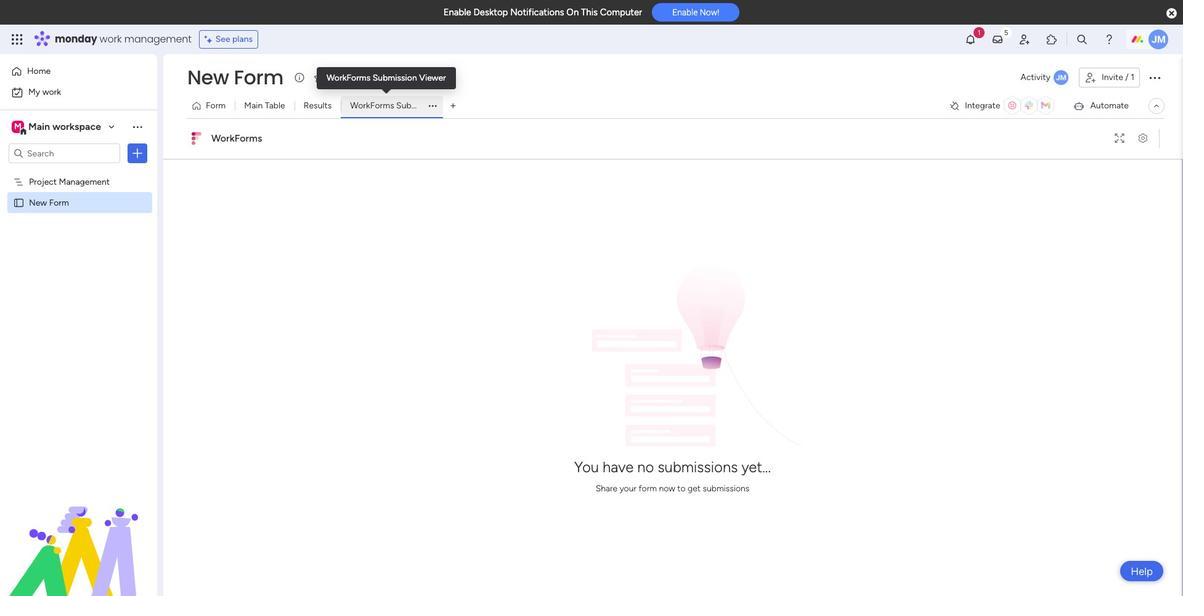 Task type: locate. For each thing, give the bounding box(es) containing it.
jeremy miller image
[[1149, 30, 1169, 49]]

0 vertical spatial options image
[[1148, 70, 1162, 85]]

form
[[234, 63, 284, 91], [206, 100, 226, 111], [49, 197, 69, 208]]

invite
[[1102, 72, 1124, 83]]

table
[[265, 100, 285, 111]]

0 vertical spatial workforms submission viewer
[[327, 73, 446, 83]]

0 horizontal spatial new form
[[29, 197, 69, 208]]

workspace selection element
[[12, 120, 103, 136]]

you have no submissions yet illustration image
[[542, 262, 804, 447]]

submission
[[373, 73, 417, 83], [396, 100, 441, 111]]

public board image
[[13, 197, 25, 208]]

options image
[[1148, 70, 1162, 85], [131, 147, 144, 160]]

1 vertical spatial options image
[[131, 147, 144, 160]]

results
[[304, 100, 332, 111]]

help button
[[1121, 562, 1164, 582]]

submissions right get at right
[[703, 484, 750, 494]]

new form down project
[[29, 197, 69, 208]]

1 vertical spatial work
[[42, 87, 61, 97]]

workspace options image
[[131, 121, 144, 133]]

1 vertical spatial submission
[[396, 100, 441, 111]]

workforms submission viewer
[[327, 73, 446, 83], [350, 100, 470, 111]]

work inside option
[[42, 87, 61, 97]]

automate button
[[1068, 96, 1134, 116]]

workforms right results
[[350, 100, 394, 111]]

form
[[639, 484, 657, 494]]

this
[[581, 7, 598, 18]]

help image
[[1103, 33, 1116, 46]]

notifications image
[[965, 33, 977, 46]]

home link
[[7, 62, 150, 81]]

submission left add view "image"
[[396, 100, 441, 111]]

submissions
[[658, 458, 738, 476], [703, 484, 750, 494]]

results button
[[294, 96, 341, 116]]

main inside button
[[244, 100, 263, 111]]

enable left now!
[[673, 8, 698, 17]]

1 vertical spatial main
[[28, 121, 50, 133]]

form down project management
[[49, 197, 69, 208]]

main
[[244, 100, 263, 111], [28, 121, 50, 133]]

submission up workforms submission viewer button
[[373, 73, 417, 83]]

new form up form button at the left top of page
[[187, 63, 284, 91]]

new right public board icon
[[29, 197, 47, 208]]

1 horizontal spatial main
[[244, 100, 263, 111]]

plans
[[232, 34, 253, 44]]

now!
[[700, 8, 720, 17]]

submissions up get at right
[[658, 458, 738, 476]]

0 horizontal spatial work
[[42, 87, 61, 97]]

new up form button at the left top of page
[[187, 63, 229, 91]]

management
[[124, 32, 192, 46]]

work right monday
[[100, 32, 122, 46]]

1 vertical spatial workforms
[[350, 100, 394, 111]]

enable left desktop
[[444, 7, 471, 18]]

1 vertical spatial viewer
[[443, 100, 470, 111]]

integrate button
[[944, 93, 1063, 119]]

0 horizontal spatial options image
[[131, 147, 144, 160]]

main for main workspace
[[28, 121, 50, 133]]

1 horizontal spatial form
[[206, 100, 226, 111]]

0 horizontal spatial main
[[28, 121, 50, 133]]

1 horizontal spatial enable
[[673, 8, 698, 17]]

1 horizontal spatial new form
[[187, 63, 284, 91]]

form button
[[187, 96, 235, 116]]

lottie animation image
[[0, 472, 157, 597]]

activity
[[1021, 72, 1051, 83]]

submission inside button
[[396, 100, 441, 111]]

new
[[187, 63, 229, 91], [29, 197, 47, 208]]

your
[[620, 484, 637, 494]]

form inside button
[[206, 100, 226, 111]]

1 image
[[974, 25, 985, 39]]

form inside list box
[[49, 197, 69, 208]]

home option
[[7, 62, 150, 81]]

work for monday
[[100, 32, 122, 46]]

main right workspace icon
[[28, 121, 50, 133]]

form up 'main table'
[[234, 63, 284, 91]]

enable for enable now!
[[673, 8, 698, 17]]

viewer right options image
[[443, 100, 470, 111]]

invite members image
[[1019, 33, 1031, 46]]

main table button
[[235, 96, 294, 116]]

/
[[1126, 72, 1129, 83]]

monday work management
[[55, 32, 192, 46]]

0 vertical spatial new
[[187, 63, 229, 91]]

viewer
[[419, 73, 446, 83], [443, 100, 470, 111]]

monday
[[55, 32, 97, 46]]

home
[[27, 66, 51, 76]]

0 horizontal spatial form
[[49, 197, 69, 208]]

workforms
[[327, 73, 371, 83], [350, 100, 394, 111], [211, 133, 262, 144]]

0 vertical spatial main
[[244, 100, 263, 111]]

lottie animation element
[[0, 472, 157, 597]]

Search in workspace field
[[26, 146, 103, 161]]

main left table
[[244, 100, 263, 111]]

enable inside enable now! button
[[673, 8, 698, 17]]

to
[[678, 484, 686, 494]]

0 vertical spatial work
[[100, 32, 122, 46]]

option
[[0, 170, 157, 173]]

1 horizontal spatial new
[[187, 63, 229, 91]]

main inside workspace selection "element"
[[28, 121, 50, 133]]

0 vertical spatial new form
[[187, 63, 284, 91]]

update feed image
[[992, 33, 1004, 46]]

workspace image
[[12, 120, 24, 134]]

see plans button
[[199, 30, 258, 49]]

2 vertical spatial form
[[49, 197, 69, 208]]

0 horizontal spatial enable
[[444, 7, 471, 18]]

enable
[[444, 7, 471, 18], [673, 8, 698, 17]]

1 vertical spatial workforms submission viewer
[[350, 100, 470, 111]]

1 vertical spatial new form
[[29, 197, 69, 208]]

workforms right add to favorites icon
[[327, 73, 371, 83]]

2 vertical spatial workforms
[[211, 133, 262, 144]]

my work
[[28, 87, 61, 97]]

notifications
[[510, 7, 564, 18]]

desktop
[[474, 7, 508, 18]]

enable for enable desktop notifications on this computer
[[444, 7, 471, 18]]

2 horizontal spatial form
[[234, 63, 284, 91]]

options image down workspace options icon
[[131, 147, 144, 160]]

dapulse close image
[[1167, 7, 1177, 20]]

workforms submission viewer button
[[341, 96, 470, 116]]

new form
[[187, 63, 284, 91], [29, 197, 69, 208]]

you have no submissions yet...
[[574, 458, 771, 476]]

viewer up options image
[[419, 73, 446, 83]]

project
[[29, 176, 57, 187]]

0 vertical spatial form
[[234, 63, 284, 91]]

list box
[[0, 169, 157, 379]]

1 vertical spatial form
[[206, 100, 226, 111]]

work
[[100, 32, 122, 46], [42, 87, 61, 97]]

workspace
[[52, 121, 101, 133]]

form down new form field
[[206, 100, 226, 111]]

5 image
[[1001, 25, 1012, 39]]

now
[[659, 484, 675, 494]]

management
[[59, 176, 110, 187]]

workforms down form button at the left top of page
[[211, 133, 262, 144]]

New Form field
[[184, 63, 287, 91]]

1 vertical spatial new
[[29, 197, 47, 208]]

invite / 1
[[1102, 72, 1135, 83]]

work right my
[[42, 87, 61, 97]]

options image right 1
[[1148, 70, 1162, 85]]

work for my
[[42, 87, 61, 97]]

0 horizontal spatial new
[[29, 197, 47, 208]]

1 horizontal spatial work
[[100, 32, 122, 46]]



Task type: describe. For each thing, give the bounding box(es) containing it.
1
[[1131, 72, 1135, 83]]

0 vertical spatial workforms
[[327, 73, 371, 83]]

main for main table
[[244, 100, 263, 111]]

project management
[[29, 176, 110, 187]]

see plans
[[216, 34, 253, 44]]

share
[[596, 484, 618, 494]]

enable now!
[[673, 8, 720, 17]]

automate
[[1091, 100, 1129, 111]]

have
[[603, 458, 634, 476]]

settings image
[[1134, 134, 1153, 143]]

share your form now to get submissions
[[596, 484, 750, 494]]

0 vertical spatial submissions
[[658, 458, 738, 476]]

main table
[[244, 100, 285, 111]]

1 horizontal spatial options image
[[1148, 70, 1162, 85]]

my work option
[[7, 83, 150, 102]]

help
[[1131, 566, 1153, 578]]

new form inside list box
[[29, 197, 69, 208]]

activity button
[[1016, 68, 1074, 88]]

my work link
[[7, 83, 150, 102]]

collapse board header image
[[1152, 101, 1162, 111]]

show board description image
[[292, 71, 307, 84]]

yet...
[[742, 458, 771, 476]]

workforms submission viewer inside workforms submission viewer button
[[350, 100, 470, 111]]

add to favorites image
[[313, 71, 325, 84]]

viewer inside button
[[443, 100, 470, 111]]

enable desktop notifications on this computer
[[444, 7, 642, 18]]

list box containing project management
[[0, 169, 157, 379]]

my
[[28, 87, 40, 97]]

monday marketplace image
[[1046, 33, 1058, 46]]

main workspace
[[28, 121, 101, 133]]

see
[[216, 34, 230, 44]]

get
[[688, 484, 701, 494]]

options image
[[424, 102, 442, 110]]

select product image
[[11, 33, 23, 46]]

open full screen image
[[1110, 134, 1130, 143]]

invite / 1 button
[[1079, 68, 1140, 88]]

workforms inside button
[[350, 100, 394, 111]]

1 vertical spatial submissions
[[703, 484, 750, 494]]

computer
[[600, 7, 642, 18]]

you
[[574, 458, 599, 476]]

0 vertical spatial submission
[[373, 73, 417, 83]]

integrate
[[965, 100, 1001, 111]]

enable now! button
[[652, 3, 740, 22]]

add view image
[[451, 101, 456, 111]]

m
[[14, 121, 22, 132]]

on
[[567, 7, 579, 18]]

no
[[637, 458, 654, 476]]

0 vertical spatial viewer
[[419, 73, 446, 83]]

new inside list box
[[29, 197, 47, 208]]

search everything image
[[1076, 33, 1089, 46]]



Task type: vqa. For each thing, say whether or not it's contained in the screenshot.
bottommost new
yes



